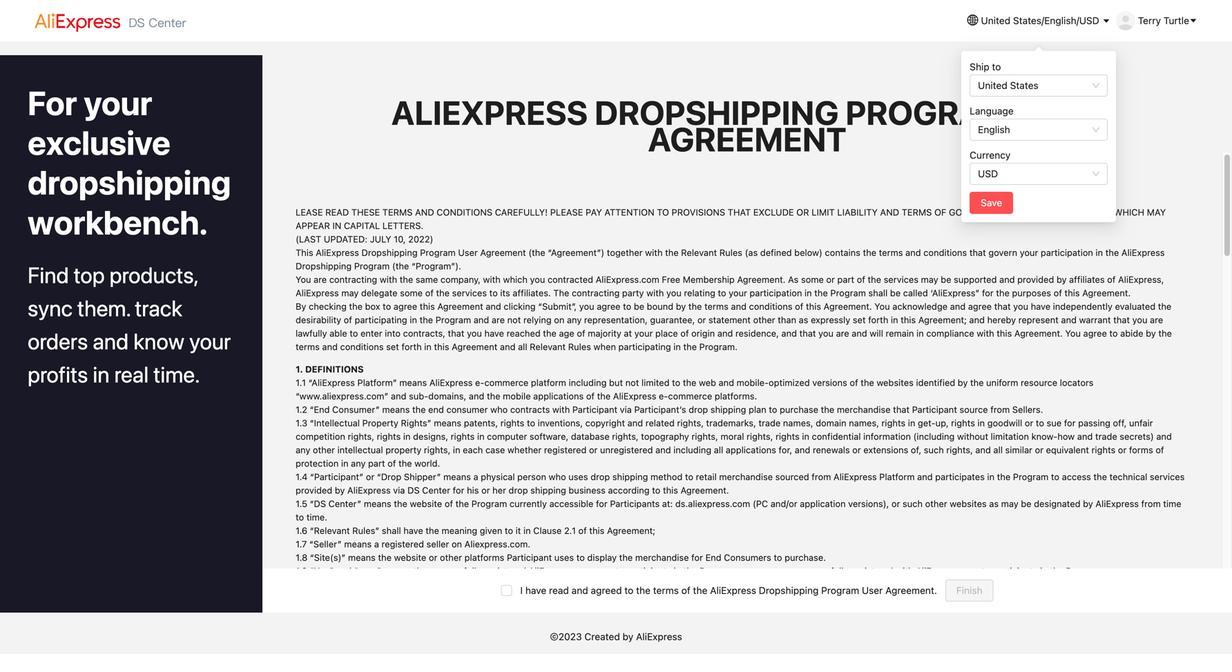 Task type: locate. For each thing, give the bounding box(es) containing it.
0 vertical spatial program.
[[700, 342, 738, 352]]

this up at:
[[663, 486, 678, 496]]

have left 'meaning'
[[404, 526, 423, 536]]

0 horizontal spatial user
[[458, 248, 478, 258]]

your up statement
[[729, 288, 747, 298]]

2 horizontal spatial conditions
[[924, 248, 967, 258]]

down image for usd
[[1092, 170, 1101, 178]]

are down expressly
[[836, 328, 850, 339]]

rights up for,
[[776, 432, 800, 442]]

activities
[[981, 602, 1019, 613]]

shipping down person on the left bottom of the page
[[531, 486, 566, 496]]

0 vertical spatial including
[[569, 378, 607, 388]]

to down party
[[623, 301, 632, 312]]

that
[[970, 248, 986, 258], [995, 301, 1011, 312], [1114, 315, 1130, 325], [448, 328, 465, 339], [800, 328, 816, 339], [893, 405, 910, 415]]

2.1 inside 2.1 this agreement, together with the following rules (the "relevant rules"), constitutes the entire agreement between you and aliexpress relating to the use of and activities relating to the ds center or the services provided under the agreement:
[[296, 602, 307, 613]]

1 vertical spatial some
[[400, 288, 423, 298]]

without
[[958, 432, 989, 442]]

2 vertical spatial conditions
[[340, 342, 384, 352]]

company,
[[441, 275, 481, 285]]

1 vertical spatial relevant
[[530, 342, 566, 352]]

1 vertical spatial contracting
[[572, 288, 620, 298]]

down image
[[1092, 82, 1101, 90], [1092, 170, 1101, 178]]

trademarks,
[[706, 418, 756, 429]]

and down them.
[[93, 328, 129, 355]]

and up the consumer
[[469, 391, 485, 402]]

designated
[[1034, 499, 1081, 509]]

agreement
[[648, 119, 847, 158]]

website down shipper"
[[410, 499, 442, 509]]

participating down box
[[355, 315, 407, 325]]

2 down image from the top
[[1092, 170, 1101, 178]]

means right "your"
[[384, 566, 411, 577]]

have up represent
[[1031, 301, 1051, 312]]

1 horizontal spatial caret down image
[[1190, 17, 1198, 25]]

0 horizontal spatial agreement;
[[607, 526, 656, 536]]

you down warrant
[[1066, 328, 1081, 339]]

0 vertical spatial together
[[607, 248, 643, 258]]

seller
[[427, 539, 449, 550]]

0 horizontal spatial aliexpress.com
[[529, 566, 593, 577]]

that inside the 1. definitions 1.1 "aliexpress platform" means aliexpress e-commerce platform including but not limited to the web and mobile-optimized versions of the websites identified by the uniform resource locators "www.aliexpress.com" and sub-domains, and the mobile applications of the aliexpress e-commerce platforms. 1.2 "end consumer" means the end consumer who contracts with participant via participant's drop shipping plan to purchase the merchandise that participant source from sellers. 1.3 "intellectual property rights" means patents, rights to inventions, copyright and related rights, trademarks, trade names, domain names, rights in get-up, rights in goodwill or to sue for passing off, unfair competition rights, rights in designs, rights in computer software, database rights, topography rights, moral rights, rights in confidential information (including without limitation know-how and trade secrets) and any other intellectual property rights, in each case whether registered or unregistered and including all applications for, and renewals or extensions of, such rights, and all similar or equivalent rights or forms of protection in any part of the world. 1.4 "participant" or "drop shipper" means a physical person who uses drop shipping method to retail merchandise sourced from aliexpress platform and participates in the program to access the technical services provided by aliexpress via ds center for his or her drop shipping business according to this agreement. 1.5 "ds center" means the website of the program currently accessible for participants at: ds.aliexpress.com (pc and/or application versions), or such other websites as may be designated by aliexpress from time to time. 1.6 "relevant rules" shall have the meaning given to it in clause 2.1 of this agreement; 1.7 "seller" means a registered seller on aliexpress.com. 1.8 "site(s)" means the website or other platforms participant uses to display the merchandise for end consumers to purchase. 1.9 "you" and "your" means the successfully registered aliexpress.com user to participate in the program, or an agency successfully registered with aliexpress.com to participate in the program.
[[893, 405, 910, 415]]

set right expressly
[[853, 315, 866, 325]]

other up residence, at the bottom of the page
[[753, 315, 776, 325]]

clicking
[[504, 301, 536, 312]]

to up activities
[[982, 566, 991, 577]]

0 vertical spatial may
[[921, 275, 939, 285]]

applications down the platform
[[533, 391, 584, 402]]

as inside the 1. definitions 1.1 "aliexpress platform" means aliexpress e-commerce platform including but not limited to the web and mobile-optimized versions of the websites identified by the uniform resource locators "www.aliexpress.com" and sub-domains, and the mobile applications of the aliexpress e-commerce platforms. 1.2 "end consumer" means the end consumer who contracts with participant via participant's drop shipping plan to purchase the merchandise that participant source from sellers. 1.3 "intellectual property rights" means patents, rights to inventions, copyright and related rights, trademarks, trade names, domain names, rights in get-up, rights in goodwill or to sue for passing off, unfair competition rights, rights in designs, rights in computer software, database rights, topography rights, moral rights, rights in confidential information (including without limitation know-how and trade secrets) and any other intellectual property rights, in each case whether registered or unregistered and including all applications for, and renewals or extensions of, such rights, and all similar or equivalent rights or forms of protection in any part of the world. 1.4 "participant" or "drop shipper" means a physical person who uses drop shipping method to retail merchandise sourced from aliexpress platform and participates in the program to access the technical services provided by aliexpress via ds center for his or her drop shipping business according to this agreement. 1.5 "ds center" means the website of the program currently accessible for participants at: ds.aliexpress.com (pc and/or application versions), or such other websites as may be designated by aliexpress from time to time. 1.6 "relevant rules" shall have the meaning given to it in clause 2.1 of this agreement; 1.7 "seller" means a registered seller on aliexpress.com. 1.8 "site(s)" means the website or other platforms participant uses to display the merchandise for end consumers to purchase. 1.9 "you" and "your" means the successfully registered aliexpress.com user to participate in the program, or an agency successfully registered with aliexpress.com to participate in the program.
[[990, 499, 999, 509]]

participate up activities
[[993, 566, 1038, 577]]

1 down image from the top
[[1092, 82, 1101, 90]]

other inside lease read these terms and conditions carefully! please pay attention to provisions that exclude or limit liability and terms of governing law and jurisdiction, which may appear in capital letters. (last updated: july 10, 2022) this aliexpress dropshipping program user agreement (the "agreement") together with the relevant rules (as defined below) contains the terms and conditions that govern your participation in the aliexpress dropshipping program (the "program"). you are contracting with the same company, with which you contracted aliexpress.com free membership agreement. as some or part of the services may be supported and provided by affiliates of aliexpress, aliexpress may delegate some of the services to its affiliates. the contracting party with you relating to your participation in the program shall be called 'aliexpress" for the purposes of this agreement. by checking the box to agree this agreement and clicking "submit", you agree to be bound by the terms and conditions of this agreement. you acknowledge and agree that you have independently evaluated the desirability of participating in the program and are not relying on any representation, guarantee, or statement other than as expressly set forth in this agreement; and hereby represent and warrant that you are lawfully able to enter into contracts, that you have reached the age of majority at your place of origin and residence, and that you are and will remain in compliance with this agreement. you agree to abide by the terms and conditions set forth in this agreement and all relevant rules when participating in the program.
[[753, 315, 776, 325]]

0 vertical spatial contracting
[[329, 275, 377, 285]]

including left but
[[569, 378, 607, 388]]

agreement,
[[330, 602, 378, 613]]

terry
[[1138, 15, 1161, 26]]

and down passing
[[1078, 432, 1093, 442]]

agreement. down (as
[[737, 275, 786, 285]]

means up "his"
[[444, 472, 471, 482]]

and up platforms.
[[719, 378, 734, 388]]

all inside lease read these terms and conditions carefully! please pay attention to provisions that exclude or limit liability and terms of governing law and jurisdiction, which may appear in capital letters. (last updated: july 10, 2022) this aliexpress dropshipping program user agreement (the "agreement") together with the relevant rules (as defined below) contains the terms and conditions that govern your participation in the aliexpress dropshipping program (the "program"). you are contracting with the same company, with which you contracted aliexpress.com free membership agreement. as some or part of the services may be supported and provided by affiliates of aliexpress, aliexpress may delegate some of the services to its affiliates. the contracting party with you relating to your participation in the program shall be called 'aliexpress" for the purposes of this agreement. by checking the box to agree this agreement and clicking "submit", you agree to be bound by the terms and conditions of this agreement. you acknowledge and agree that you have independently evaluated the desirability of participating in the program and are not relying on any representation, guarantee, or statement other than as expressly set forth in this agreement; and hereby represent and warrant that you are lawfully able to enter into contracts, that you have reached the age of majority at your place of origin and residence, and that you are and will remain in compliance with this agreement. you agree to abide by the terms and conditions set forth in this agreement and all relevant rules when participating in the program.
[[518, 342, 528, 352]]

2 horizontal spatial any
[[567, 315, 582, 325]]

0 horizontal spatial as
[[799, 315, 809, 325]]

applications down moral
[[726, 445, 777, 456]]

uses
[[569, 472, 588, 482], [555, 553, 574, 563]]

1 vertical spatial commerce
[[668, 391, 712, 402]]

ds inside 2.1 this agreement, together with the following rules (the "relevant rules"), constitutes the entire agreement between you and aliexpress relating to the use of and activities relating to the ds center or the services provided under the agreement:
[[1082, 602, 1094, 613]]

registered down the software,
[[544, 445, 587, 456]]

you up will
[[875, 301, 890, 312]]

1 horizontal spatial user
[[862, 586, 883, 597]]

for your exclusive dropshipping workbench.
[[28, 83, 231, 242]]

drop down web
[[689, 405, 708, 415]]

shall right rules"
[[382, 526, 401, 536]]

registered down platforms
[[484, 566, 526, 577]]

terms up statement
[[705, 301, 729, 312]]

2 vertical spatial provided
[[296, 616, 332, 626]]

who
[[491, 405, 508, 415], [549, 472, 566, 482]]

lease read these terms and conditions carefully! please pay attention to provisions that exclude or limit liability and terms of governing law and jurisdiction, which may appear in capital letters. (last updated: july 10, 2022) this aliexpress dropshipping program user agreement (the "agreement") together with the relevant rules (as defined below) contains the terms and conditions that govern your participation in the aliexpress dropshipping program (the "program"). you are contracting with the same company, with which you contracted aliexpress.com free membership agreement. as some or part of the services may be supported and provided by affiliates of aliexpress, aliexpress may delegate some of the services to its affiliates. the contracting party with you relating to your participation in the program shall be called 'aliexpress" for the purposes of this agreement. by checking the box to agree this agreement and clicking "submit", you agree to be bound by the terms and conditions of this agreement. you acknowledge and agree that you have independently evaluated the desirability of participating in the program and are not relying on any representation, guarantee, or statement other than as expressly set forth in this agreement; and hereby represent and warrant that you are lawfully able to enter into contracts, that you have reached the age of majority at your place of origin and residence, and that you are and will remain in compliance with this agreement. you agree to abide by the terms and conditions set forth in this agreement and all relevant rules when participating in the program.
[[296, 207, 1172, 352]]

i
[[521, 586, 523, 597]]

terms left of
[[902, 207, 932, 217]]

0 vertical spatial e-
[[475, 378, 485, 388]]

aliexpress inside 2.1 this agreement, together with the following rules (the "relevant rules"), constitutes the entire agreement between you and aliexpress relating to the use of and activities relating to the ds center or the services provided under the agreement:
[[828, 602, 872, 613]]

1 horizontal spatial merchandise
[[719, 472, 773, 482]]

by right the abide
[[1146, 328, 1156, 339]]

agreement. down represent
[[1015, 328, 1063, 339]]

"you"
[[310, 566, 334, 577]]

agency
[[764, 566, 795, 577]]

2 vertical spatial shipping
[[531, 486, 566, 496]]

reached
[[507, 328, 541, 339]]

1 vertical spatial as
[[990, 499, 999, 509]]

1 vertical spatial time.
[[307, 513, 327, 523]]

0 vertical spatial shall
[[869, 288, 888, 298]]

not inside lease read these terms and conditions carefully! please pay attention to provisions that exclude or limit liability and terms of governing law and jurisdiction, which may appear in capital letters. (last updated: july 10, 2022) this aliexpress dropshipping program user agreement (the "agreement") together with the relevant rules (as defined below) contains the terms and conditions that govern your participation in the aliexpress dropshipping program (the "program"). you are contracting with the same company, with which you contracted aliexpress.com free membership agreement. as some or part of the services may be supported and provided by affiliates of aliexpress, aliexpress may delegate some of the services to its affiliates. the contracting party with you relating to your participation in the program shall be called 'aliexpress" for the purposes of this agreement. by checking the box to agree this agreement and clicking "submit", you agree to be bound by the terms and conditions of this agreement. you acknowledge and agree that you have independently evaluated the desirability of participating in the program and are not relying on any representation, guarantee, or statement other than as expressly set forth in this agreement; and hereby represent and warrant that you are lawfully able to enter into contracts, that you have reached the age of majority at your place of origin and residence, and that you are and will remain in compliance with this agreement. you agree to abide by the terms and conditions set forth in this agreement and all relevant rules when participating in the program.
[[508, 315, 521, 325]]

other down 'participates'
[[926, 499, 948, 509]]

terms
[[383, 207, 413, 217], [902, 207, 932, 217]]

know
[[133, 328, 185, 355]]

provided inside 2.1 this agreement, together with the following rules (the "relevant rules"), constitutes the entire agreement between you and aliexpress relating to the use of and activities relating to the ds center or the services provided under the agreement:
[[296, 616, 332, 626]]

relating down membership
[[684, 288, 716, 298]]

1 horizontal spatial part
[[838, 275, 855, 285]]

0 vertical spatial such
[[924, 445, 944, 456]]

all down moral
[[714, 445, 724, 456]]

track
[[135, 295, 182, 322]]

0 vertical spatial 2.1
[[564, 526, 576, 536]]

and right liability
[[881, 207, 900, 217]]

this up independently
[[1065, 288, 1080, 298]]

1 horizontal spatial together
[[607, 248, 643, 258]]

with
[[645, 248, 663, 258], [380, 275, 397, 285], [483, 275, 501, 285], [647, 288, 664, 298], [977, 328, 995, 339], [553, 405, 570, 415], [896, 566, 914, 577], [419, 602, 437, 613]]

confidential
[[812, 432, 861, 442]]

shipping up the trademarks,
[[711, 405, 746, 415]]

you down purposes
[[1014, 301, 1029, 312]]

1 vertical spatial a
[[374, 539, 379, 550]]

participates
[[936, 472, 985, 482]]

1 horizontal spatial "relevant
[[537, 602, 577, 613]]

1 horizontal spatial from
[[991, 405, 1010, 415]]

liability
[[838, 207, 878, 217]]

checking
[[309, 301, 347, 312]]

0 vertical spatial this
[[296, 248, 313, 258]]

and inside find top products, sync them. track orders and know your profits in real time.
[[93, 328, 129, 355]]

1 horizontal spatial trade
[[1096, 432, 1118, 442]]

this inside 2.1 this agreement, together with the following rules (the "relevant rules"), constitutes the entire agreement between you and aliexpress relating to the use of and activities relating to the ds center or the services provided under the agreement:
[[310, 602, 328, 613]]

time. inside find top products, sync them. track orders and know your profits in real time.
[[154, 362, 200, 388]]

1.7
[[296, 539, 307, 550]]

1 horizontal spatial agreement;
[[919, 315, 967, 325]]

0 vertical spatial ds
[[408, 486, 420, 496]]

provided inside lease read these terms and conditions carefully! please pay attention to provisions that exclude or limit liability and terms of governing law and jurisdiction, which may appear in capital letters. (last updated: july 10, 2022) this aliexpress dropshipping program user agreement (the "agreement") together with the relevant rules (as defined below) contains the terms and conditions that govern your participation in the aliexpress dropshipping program (the "program"). you are contracting with the same company, with which you contracted aliexpress.com free membership agreement. as some or part of the services may be supported and provided by affiliates of aliexpress, aliexpress may delegate some of the services to its affiliates. the contracting party with you relating to your participation in the program shall be called 'aliexpress" for the purposes of this agreement. by checking the box to agree this agreement and clicking "submit", you agree to be bound by the terms and conditions of this agreement. you acknowledge and agree that you have independently evaluated the desirability of participating in the program and are not relying on any representation, guarantee, or statement other than as expressly set forth in this agreement; and hereby represent and warrant that you are lawfully able to enter into contracts, that you have reached the age of majority at your place of origin and residence, and that you are and will remain in compliance with this agreement. you agree to abide by the terms and conditions set forth in this agreement and all relevant rules when participating in the program.
[[1018, 275, 1055, 285]]

"relevant down 'read'
[[537, 602, 577, 613]]

related
[[646, 418, 675, 429]]

of right use at the right of the page
[[952, 602, 961, 613]]

0 horizontal spatial including
[[569, 378, 607, 388]]

ds inside the 1. definitions 1.1 "aliexpress platform" means aliexpress e-commerce platform including but not limited to the web and mobile-optimized versions of the websites identified by the uniform resource locators "www.aliexpress.com" and sub-domains, and the mobile applications of the aliexpress e-commerce platforms. 1.2 "end consumer" means the end consumer who contracts with participant via participant's drop shipping plan to purchase the merchandise that participant source from sellers. 1.3 "intellectual property rights" means patents, rights to inventions, copyright and related rights, trademarks, trade names, domain names, rights in get-up, rights in goodwill or to sue for passing off, unfair competition rights, rights in designs, rights in computer software, database rights, topography rights, moral rights, rights in confidential information (including without limitation know-how and trade secrets) and any other intellectual property rights, in each case whether registered or unregistered and including all applications for, and renewals or extensions of, such rights, and all similar or equivalent rights or forms of protection in any part of the world. 1.4 "participant" or "drop shipper" means a physical person who uses drop shipping method to retail merchandise sourced from aliexpress platform and participates in the program to access the technical services provided by aliexpress via ds center for his or her drop shipping business according to this agreement. 1.5 "ds center" means the website of the program currently accessible for participants at: ds.aliexpress.com (pc and/or application versions), or such other websites as may be designated by aliexpress from time to time. 1.6 "relevant rules" shall have the meaning given to it in clause 2.1 of this agreement; 1.7 "seller" means a registered seller on aliexpress.com. 1.8 "site(s)" means the website or other platforms participant uses to display the merchandise for end consumers to purchase. 1.9 "you" and "your" means the successfully registered aliexpress.com user to participate in the program, or an agency successfully registered with aliexpress.com to participate in the program.
[[408, 486, 420, 496]]

them.
[[77, 295, 130, 322]]

terms right contains
[[879, 248, 903, 258]]

of right the affiliates
[[1108, 275, 1116, 285]]

0 vertical spatial participation
[[1041, 248, 1094, 258]]

this
[[296, 248, 313, 258], [310, 602, 328, 613]]

clause
[[534, 526, 562, 536]]

agreement. down the affiliates
[[1083, 288, 1131, 298]]

1 horizontal spatial program.
[[1066, 566, 1105, 577]]

competition
[[296, 432, 345, 442]]

0 vertical spatial any
[[567, 315, 582, 325]]

provided
[[1018, 275, 1055, 285], [296, 486, 332, 496], [296, 616, 332, 626]]

0 horizontal spatial on
[[452, 539, 462, 550]]

have left reached
[[485, 328, 504, 339]]

0 horizontal spatial e-
[[475, 378, 485, 388]]

are
[[314, 275, 327, 285], [492, 315, 505, 325], [1150, 315, 1164, 325], [836, 328, 850, 339]]

in
[[333, 221, 342, 231]]

rights,
[[677, 418, 704, 429], [348, 432, 374, 442], [612, 432, 639, 442], [692, 432, 718, 442], [747, 432, 773, 442], [424, 445, 451, 456], [947, 445, 973, 456]]

1 vertical spatial applications
[[726, 445, 777, 456]]

in up contracts,
[[410, 315, 417, 325]]

delegate
[[361, 288, 398, 298]]

caret down image
[[1190, 17, 1198, 25], [1103, 17, 1111, 25]]

1 horizontal spatial ds
[[1082, 602, 1094, 613]]

successfully
[[430, 566, 481, 577], [797, 566, 849, 577]]

1 vertical spatial agreement;
[[607, 526, 656, 536]]

rights down property
[[377, 432, 401, 442]]

relevant down age
[[530, 342, 566, 352]]

2 names, from the left
[[849, 418, 879, 429]]

global image
[[968, 15, 979, 26], [968, 15, 979, 26]]

1 vertical spatial provided
[[296, 486, 332, 496]]

2.1 this agreement, together with the following rules (the "relevant rules"), constitutes the entire agreement between you and aliexpress relating to the use of and activities relating to the ds center or the services provided under the agreement:
[[296, 602, 1189, 626]]

"agreement")
[[548, 248, 605, 258]]

1 vertical spatial via
[[393, 486, 405, 496]]

1 horizontal spatial 2.1
[[564, 526, 576, 536]]

resource
[[1021, 378, 1058, 388]]

relevant
[[681, 248, 717, 258], [530, 342, 566, 352]]

1 horizontal spatial participation
[[1041, 248, 1094, 258]]

profits
[[28, 362, 88, 388]]

1 horizontal spatial and
[[881, 207, 900, 217]]

rights, down designs,
[[424, 445, 451, 456]]

united for united states/english/usd
[[981, 15, 1011, 26]]

to right 'able'
[[350, 328, 358, 339]]

and down reached
[[500, 342, 516, 352]]

caret down image left terry
[[1103, 17, 1111, 25]]

limit
[[812, 207, 835, 217]]

0 horizontal spatial center
[[422, 486, 450, 496]]

1 vertical spatial any
[[296, 445, 310, 456]]

2 vertical spatial merchandise
[[635, 553, 689, 563]]

"ds
[[310, 499, 326, 509]]

desirability
[[296, 315, 341, 325]]

1 horizontal spatial websites
[[950, 499, 987, 509]]

2 horizontal spatial participant
[[912, 405, 958, 415]]

2 successfully from the left
[[797, 566, 849, 577]]

goodwill
[[988, 418, 1023, 429]]

1 vertical spatial drop
[[591, 472, 610, 482]]

1 caret down image from the left
[[1190, 17, 1198, 25]]

0 vertical spatial dropshipping
[[362, 248, 418, 258]]

(last
[[296, 234, 321, 244]]

0 horizontal spatial merchandise
[[635, 553, 689, 563]]

purchase
[[780, 405, 819, 415]]

display
[[588, 553, 617, 563]]

1 vertical spatial participating
[[619, 342, 671, 352]]

and/or
[[771, 499, 798, 509]]

your inside for your exclusive dropshipping workbench.
[[84, 83, 152, 122]]

may left designated
[[1002, 499, 1019, 509]]

1 vertical spatial down image
[[1092, 170, 1101, 178]]

below)
[[795, 248, 823, 258]]

expressly
[[811, 315, 851, 325]]

guarantee,
[[650, 315, 695, 325]]

0 horizontal spatial 2.1
[[296, 602, 307, 613]]

"www.aliexpress.com"
[[296, 391, 389, 402]]

1 vertical spatial trade
[[1096, 432, 1118, 442]]

to up agency
[[774, 553, 782, 563]]

1 horizontal spatial not
[[626, 378, 639, 388]]

0 vertical spatial as
[[799, 315, 809, 325]]

as
[[799, 315, 809, 325], [990, 499, 999, 509]]

"relevant inside the 1. definitions 1.1 "aliexpress platform" means aliexpress e-commerce platform including but not limited to the web and mobile-optimized versions of the websites identified by the uniform resource locators "www.aliexpress.com" and sub-domains, and the mobile applications of the aliexpress e-commerce platforms. 1.2 "end consumer" means the end consumer who contracts with participant via participant's drop shipping plan to purchase the merchandise that participant source from sellers. 1.3 "intellectual property rights" means patents, rights to inventions, copyright and related rights, trademarks, trade names, domain names, rights in get-up, rights in goodwill or to sue for passing off, unfair competition rights, rights in designs, rights in computer software, database rights, topography rights, moral rights, rights in confidential information (including without limitation know-how and trade secrets) and any other intellectual property rights, in each case whether registered or unregistered and including all applications for, and renewals or extensions of, such rights, and all similar or equivalent rights or forms of protection in any part of the world. 1.4 "participant" or "drop shipper" means a physical person who uses drop shipping method to retail merchandise sourced from aliexpress platform and participates in the program to access the technical services provided by aliexpress via ds center for his or her drop shipping business according to this agreement. 1.5 "ds center" means the website of the program currently accessible for participants at: ds.aliexpress.com (pc and/or application versions), or such other websites as may be designated by aliexpress from time to time. 1.6 "relevant rules" shall have the meaning given to it in clause 2.1 of this agreement; 1.7 "seller" means a registered seller on aliexpress.com. 1.8 "site(s)" means the website or other platforms participant uses to display the merchandise for end consumers to purchase. 1.9 "you" and "your" means the successfully registered aliexpress.com user to participate in the program, or an agency successfully registered with aliexpress.com to participate in the program.
[[310, 526, 350, 536]]

0 vertical spatial time.
[[154, 362, 200, 388]]

usd
[[978, 168, 998, 180]]

uses down clause
[[555, 553, 574, 563]]

0 horizontal spatial forth
[[402, 342, 422, 352]]

1 horizontal spatial center
[[1096, 602, 1125, 613]]

conditions up supported
[[924, 248, 967, 258]]

retail
[[696, 472, 717, 482]]

time. inside the 1. definitions 1.1 "aliexpress platform" means aliexpress e-commerce platform including but not limited to the web and mobile-optimized versions of the websites identified by the uniform resource locators "www.aliexpress.com" and sub-domains, and the mobile applications of the aliexpress e-commerce platforms. 1.2 "end consumer" means the end consumer who contracts with participant via participant's drop shipping plan to purchase the merchandise that participant source from sellers. 1.3 "intellectual property rights" means patents, rights to inventions, copyright and related rights, trademarks, trade names, domain names, rights in get-up, rights in goodwill or to sue for passing off, unfair competition rights, rights in designs, rights in computer software, database rights, topography rights, moral rights, rights in confidential information (including without limitation know-how and trade secrets) and any other intellectual property rights, in each case whether registered or unregistered and including all applications for, and renewals or extensions of, such rights, and all similar or equivalent rights or forms of protection in any part of the world. 1.4 "participant" or "drop shipper" means a physical person who uses drop shipping method to retail merchandise sourced from aliexpress platform and participates in the program to access the technical services provided by aliexpress via ds center for his or her drop shipping business according to this agreement. 1.5 "ds center" means the website of the program currently accessible for participants at: ds.aliexpress.com (pc and/or application versions), or such other websites as may be designated by aliexpress from time to time. 1.6 "relevant rules" shall have the meaning given to it in clause 2.1 of this agreement; 1.7 "seller" means a registered seller on aliexpress.com. 1.8 "site(s)" means the website or other platforms participant uses to display the merchandise for end consumers to purchase. 1.9 "you" and "your" means the successfully registered aliexpress.com user to participate in the program, or an agency successfully registered with aliexpress.com to participate in the program.
[[307, 513, 327, 523]]

have inside the 1. definitions 1.1 "aliexpress platform" means aliexpress e-commerce platform including but not limited to the web and mobile-optimized versions of the websites identified by the uniform resource locators "www.aliexpress.com" and sub-domains, and the mobile applications of the aliexpress e-commerce platforms. 1.2 "end consumer" means the end consumer who contracts with participant via participant's drop shipping plan to purchase the merchandise that participant source from sellers. 1.3 "intellectual property rights" means patents, rights to inventions, copyright and related rights, trademarks, trade names, domain names, rights in get-up, rights in goodwill or to sue for passing off, unfair competition rights, rights in designs, rights in computer software, database rights, topography rights, moral rights, rights in confidential information (including without limitation know-how and trade secrets) and any other intellectual property rights, in each case whether registered or unregistered and including all applications for, and renewals or extensions of, such rights, and all similar or equivalent rights or forms of protection in any part of the world. 1.4 "participant" or "drop shipper" means a physical person who uses drop shipping method to retail merchandise sourced from aliexpress platform and participates in the program to access the technical services provided by aliexpress via ds center for his or her drop shipping business according to this agreement. 1.5 "ds center" means the website of the program currently accessible for participants at: ds.aliexpress.com (pc and/or application versions), or such other websites as may be designated by aliexpress from time to time. 1.6 "relevant rules" shall have the meaning given to it in clause 2.1 of this agreement; 1.7 "seller" means a registered seller on aliexpress.com. 1.8 "site(s)" means the website or other platforms participant uses to display the merchandise for end consumers to purchase. 1.9 "you" and "your" means the successfully registered aliexpress.com user to participate in the program, or an agency successfully registered with aliexpress.com to participate in the program.
[[404, 526, 423, 536]]

be inside the 1. definitions 1.1 "aliexpress platform" means aliexpress e-commerce platform including but not limited to the web and mobile-optimized versions of the websites identified by the uniform resource locators "www.aliexpress.com" and sub-domains, and the mobile applications of the aliexpress e-commerce platforms. 1.2 "end consumer" means the end consumer who contracts with participant via participant's drop shipping plan to purchase the merchandise that participant source from sellers. 1.3 "intellectual property rights" means patents, rights to inventions, copyright and related rights, trademarks, trade names, domain names, rights in get-up, rights in goodwill or to sue for passing off, unfair competition rights, rights in designs, rights in computer software, database rights, topography rights, moral rights, rights in confidential information (including without limitation know-how and trade secrets) and any other intellectual property rights, in each case whether registered or unregistered and including all applications for, and renewals or extensions of, such rights, and all similar or equivalent rights or forms of protection in any part of the world. 1.4 "participant" or "drop shipper" means a physical person who uses drop shipping method to retail merchandise sourced from aliexpress platform and participates in the program to access the technical services provided by aliexpress via ds center for his or her drop shipping business according to this agreement. 1.5 "ds center" means the website of the program currently accessible for participants at: ds.aliexpress.com (pc and/or application versions), or such other websites as may be designated by aliexpress from time to time. 1.6 "relevant rules" shall have the meaning given to it in clause 2.1 of this agreement; 1.7 "seller" means a registered seller on aliexpress.com. 1.8 "site(s)" means the website or other platforms participant uses to display the merchandise for end consumers to purchase. 1.9 "you" and "your" means the successfully registered aliexpress.com user to participate in the program, or an agency successfully registered with aliexpress.com to participate in the program.
[[1021, 499, 1032, 509]]

1 successfully from the left
[[430, 566, 481, 577]]

1 horizontal spatial rules
[[720, 248, 743, 258]]

1 vertical spatial "relevant
[[537, 602, 577, 613]]

be left designated
[[1021, 499, 1032, 509]]

2 participate from the left
[[993, 566, 1038, 577]]

contracting up delegate
[[329, 275, 377, 285]]

ship to
[[970, 61, 1001, 73]]

or inside 2.1 this agreement, together with the following rules (the "relevant rules"), constitutes the entire agreement between you and aliexpress relating to the use of and activities relating to the ds center or the services provided under the agreement:
[[1127, 602, 1136, 613]]

in left real
[[93, 362, 110, 388]]

majority
[[588, 328, 622, 339]]

that down expressly
[[800, 328, 816, 339]]

center inside the 1. definitions 1.1 "aliexpress platform" means aliexpress e-commerce platform including but not limited to the web and mobile-optimized versions of the websites identified by the uniform resource locators "www.aliexpress.com" and sub-domains, and the mobile applications of the aliexpress e-commerce platforms. 1.2 "end consumer" means the end consumer who contracts with participant via participant's drop shipping plan to purchase the merchandise that participant source from sellers. 1.3 "intellectual property rights" means patents, rights to inventions, copyright and related rights, trademarks, trade names, domain names, rights in get-up, rights in goodwill or to sue for passing off, unfair competition rights, rights in designs, rights in computer software, database rights, topography rights, moral rights, rights in confidential information (including without limitation know-how and trade secrets) and any other intellectual property rights, in each case whether registered or unregistered and including all applications for, and renewals or extensions of, such rights, and all similar or equivalent rights or forms of protection in any part of the world. 1.4 "participant" or "drop shipper" means a physical person who uses drop shipping method to retail merchandise sourced from aliexpress platform and participates in the program to access the technical services provided by aliexpress via ds center for his or her drop shipping business according to this agreement. 1.5 "ds center" means the website of the program currently accessible for participants at: ds.aliexpress.com (pc and/or application versions), or such other websites as may be designated by aliexpress from time to time. 1.6 "relevant rules" shall have the meaning given to it in clause 2.1 of this agreement; 1.7 "seller" means a registered seller on aliexpress.com. 1.8 "site(s)" means the website or other platforms participant uses to display the merchandise for end consumers to purchase. 1.9 "you" and "your" means the successfully registered aliexpress.com user to participate in the program, or an agency successfully registered with aliexpress.com to participate in the program.
[[422, 486, 450, 496]]

0 vertical spatial agreement;
[[919, 315, 967, 325]]

sub-
[[409, 391, 429, 402]]

1 horizontal spatial including
[[674, 445, 712, 456]]

0 vertical spatial trade
[[759, 418, 781, 429]]

time. down "ds at the left of the page
[[307, 513, 327, 523]]

participate up 'constitutes'
[[627, 566, 672, 577]]

trade down passing
[[1096, 432, 1118, 442]]

1 vertical spatial part
[[368, 459, 385, 469]]

have
[[1031, 301, 1051, 312], [485, 328, 504, 339], [404, 526, 423, 536], [526, 586, 547, 597]]

you down expressly
[[819, 328, 834, 339]]

and right between
[[810, 602, 826, 613]]

2 vertical spatial (the
[[518, 602, 535, 613]]

1 vertical spatial website
[[394, 553, 427, 563]]

a
[[474, 472, 479, 482], [374, 539, 379, 550]]

law
[[1004, 207, 1024, 217]]

0 vertical spatial rules
[[720, 248, 743, 258]]

conditions
[[437, 207, 493, 217]]

i have read and agreed to the terms of the aliexpress dropshipping program user agreement.
[[521, 586, 937, 597]]

center
[[422, 486, 450, 496], [1096, 602, 1125, 613]]

1 caret down image from the left
[[1190, 17, 1198, 25]]

his
[[467, 486, 479, 496]]

center inside 2.1 this agreement, together with the following rules (the "relevant rules"), constitutes the entire agreement between you and aliexpress relating to the use of and activities relating to the ds center or the services provided under the agreement:
[[1096, 602, 1125, 613]]

1.5
[[296, 499, 307, 509]]

for left end
[[692, 553, 703, 563]]

copyright
[[586, 418, 625, 429]]

agreement. up use at the right of the page
[[886, 586, 937, 597]]

of up 'meaning'
[[445, 499, 453, 509]]

limitation
[[991, 432, 1029, 442]]

not
[[508, 315, 521, 325], [626, 378, 639, 388]]

contracting down contracted in the top of the page
[[572, 288, 620, 298]]

intellectual
[[338, 445, 383, 456]]

to
[[657, 207, 669, 217]]

down image
[[1092, 126, 1101, 134]]

constitutes
[[615, 602, 662, 613]]

in inside find top products, sync them. track orders and know your profits in real time.
[[93, 362, 110, 388]]

govern
[[989, 248, 1018, 258]]

your up exclusive
[[84, 83, 152, 122]]

end
[[428, 405, 444, 415]]

1 vertical spatial merchandise
[[719, 472, 773, 482]]

united up ship to
[[981, 15, 1011, 26]]

and
[[906, 248, 921, 258], [1000, 275, 1015, 285], [486, 301, 501, 312], [731, 301, 747, 312], [950, 301, 966, 312], [474, 315, 489, 325], [970, 315, 985, 325], [1062, 315, 1077, 325], [718, 328, 733, 339], [782, 328, 797, 339], [852, 328, 868, 339], [93, 328, 129, 355], [322, 342, 338, 352], [500, 342, 516, 352], [719, 378, 734, 388], [391, 391, 407, 402], [469, 391, 485, 402], [628, 418, 643, 429], [1078, 432, 1093, 442], [1157, 432, 1172, 442], [656, 445, 671, 456], [795, 445, 811, 456], [976, 445, 991, 456], [918, 472, 933, 482], [336, 566, 352, 577], [572, 586, 588, 597], [810, 602, 826, 613], [963, 602, 979, 613]]

0 vertical spatial agreement
[[480, 248, 526, 258]]

including up 'retail'
[[674, 445, 712, 456]]

rights, up unregistered
[[612, 432, 639, 442]]

at:
[[662, 499, 673, 509]]

that up the abide
[[1114, 315, 1130, 325]]

1 and from the left
[[415, 207, 434, 217]]

dropshipping down agency
[[759, 586, 819, 597]]

1 vertical spatial together
[[381, 602, 417, 613]]

may inside the 1. definitions 1.1 "aliexpress platform" means aliexpress e-commerce platform including but not limited to the web and mobile-optimized versions of the websites identified by the uniform resource locators "www.aliexpress.com" and sub-domains, and the mobile applications of the aliexpress e-commerce platforms. 1.2 "end consumer" means the end consumer who contracts with participant via participant's drop shipping plan to purchase the merchandise that participant source from sellers. 1.3 "intellectual property rights" means patents, rights to inventions, copyright and related rights, trademarks, trade names, domain names, rights in get-up, rights in goodwill or to sue for passing off, unfair competition rights, rights in designs, rights in computer software, database rights, topography rights, moral rights, rights in confidential information (including without limitation know-how and trade secrets) and any other intellectual property rights, in each case whether registered or unregistered and including all applications for, and renewals or extensions of, such rights, and all similar or equivalent rights or forms of protection in any part of the world. 1.4 "participant" or "drop shipper" means a physical person who uses drop shipping method to retail merchandise sourced from aliexpress platform and participates in the program to access the technical services provided by aliexpress via ds center for his or her drop shipping business according to this agreement. 1.5 "ds center" means the website of the program currently accessible for participants at: ds.aliexpress.com (pc and/or application versions), or such other websites as may be designated by aliexpress from time to time. 1.6 "relevant rules" shall have the meaning given to it in clause 2.1 of this agreement; 1.7 "seller" means a registered seller on aliexpress.com. 1.8 "site(s)" means the website or other platforms participant uses to display the merchandise for end consumers to purchase. 1.9 "you" and "your" means the successfully registered aliexpress.com user to participate in the program, or an agency successfully registered with aliexpress.com to participate in the program.
[[1002, 499, 1019, 509]]

2 vertical spatial may
[[1002, 499, 1019, 509]]

0 horizontal spatial program.
[[700, 342, 738, 352]]

caret down image left terry
[[1103, 17, 1111, 25]]

mobile
[[503, 391, 531, 402]]

1 horizontal spatial contracting
[[572, 288, 620, 298]]

you down free
[[667, 288, 682, 298]]

1 vertical spatial from
[[812, 472, 831, 482]]

to right activities
[[1055, 602, 1063, 613]]

caret down image
[[1190, 17, 1198, 25], [1103, 17, 1111, 25]]

0 horizontal spatial terms
[[383, 207, 413, 217]]

0 horizontal spatial all
[[518, 342, 528, 352]]

website
[[410, 499, 442, 509], [394, 553, 427, 563]]

1 vertical spatial including
[[674, 445, 712, 456]]

"end
[[310, 405, 330, 415]]

hereby
[[988, 315, 1016, 325]]

0 horizontal spatial drop
[[509, 486, 528, 496]]

extensions
[[864, 445, 909, 456]]



Task type: describe. For each thing, give the bounding box(es) containing it.
of right forms
[[1156, 445, 1165, 456]]

services inside the 1. definitions 1.1 "aliexpress platform" means aliexpress e-commerce platform including but not limited to the web and mobile-optimized versions of the websites identified by the uniform resource locators "www.aliexpress.com" and sub-domains, and the mobile applications of the aliexpress e-commerce platforms. 1.2 "end consumer" means the end consumer who contracts with participant via participant's drop shipping plan to purchase the merchandise that participant source from sellers. 1.3 "intellectual property rights" means patents, rights to inventions, copyright and related rights, trademarks, trade names, domain names, rights in get-up, rights in goodwill or to sue for passing off, unfair competition rights, rights in designs, rights in computer software, database rights, topography rights, moral rights, rights in confidential information (including without limitation know-how and trade secrets) and any other intellectual property rights, in each case whether registered or unregistered and including all applications for, and renewals or extensions of, such rights, and all similar or equivalent rights or forms of protection in any part of the world. 1.4 "participant" or "drop shipper" means a physical person who uses drop shipping method to retail merchandise sourced from aliexpress platform and participates in the program to access the technical services provided by aliexpress via ds center for his or her drop shipping business according to this agreement. 1.5 "ds center" means the website of the program currently accessible for participants at: ds.aliexpress.com (pc and/or application versions), or such other websites as may be designated by aliexpress from time to time. 1.6 "relevant rules" shall have the meaning given to it in clause 2.1 of this agreement; 1.7 "seller" means a registered seller on aliexpress.com. 1.8 "site(s)" means the website or other platforms participant uses to display the merchandise for end consumers to purchase. 1.9 "you" and "your" means the successfully registered aliexpress.com user to participate in the program, or an agency successfully registered with aliexpress.com to participate in the program.
[[1150, 472, 1185, 482]]

by down access
[[1083, 499, 1094, 509]]

business
[[569, 486, 606, 496]]

united for united states
[[978, 80, 1008, 91]]

of down accessible
[[579, 526, 587, 536]]

designs,
[[413, 432, 448, 442]]

age
[[559, 328, 575, 339]]

0 vertical spatial some
[[801, 275, 824, 285]]

and down "'aliexpress""
[[950, 301, 966, 312]]

1 horizontal spatial any
[[351, 459, 366, 469]]

1. definitions 1.1 "aliexpress platform" means aliexpress e-commerce platform including but not limited to the web and mobile-optimized versions of the websites identified by the uniform resource locators "www.aliexpress.com" and sub-domains, and the mobile applications of the aliexpress e-commerce platforms. 1.2 "end consumer" means the end consumer who contracts with participant via participant's drop shipping plan to purchase the merchandise that participant source from sellers. 1.3 "intellectual property rights" means patents, rights to inventions, copyright and related rights, trademarks, trade names, domain names, rights in get-up, rights in goodwill or to sue for passing off, unfair competition rights, rights in designs, rights in computer software, database rights, topography rights, moral rights, rights in confidential information (including without limitation know-how and trade secrets) and any other intellectual property rights, in each case whether registered or unregistered and including all applications for, and renewals or extensions of, such rights, and all similar or equivalent rights or forms of protection in any part of the world. 1.4 "participant" or "drop shipper" means a physical person who uses drop shipping method to retail merchandise sourced from aliexpress platform and participates in the program to access the technical services provided by aliexpress via ds center for his or her drop shipping business according to this agreement. 1.5 "ds center" means the website of the program currently accessible for participants at: ds.aliexpress.com (pc and/or application versions), or such other websites as may be designated by aliexpress from time to time. 1.6 "relevant rules" shall have the meaning given to it in clause 2.1 of this agreement; 1.7 "seller" means a registered seller on aliexpress.com. 1.8 "site(s)" means the website or other platforms participant uses to display the merchandise for end consumers to purchase. 1.9 "you" and "your" means the successfully registered aliexpress.com user to participate in the program, or an agency successfully registered with aliexpress.com to participate in the program.
[[296, 364, 1185, 577]]

entire
[[681, 602, 704, 613]]

rights"
[[401, 418, 432, 429]]

1 horizontal spatial all
[[714, 445, 724, 456]]

identified
[[916, 378, 956, 388]]

of up "drop
[[388, 459, 396, 469]]

according
[[608, 486, 650, 496]]

shipper"
[[404, 472, 441, 482]]

1 terms from the left
[[383, 207, 413, 217]]

following
[[455, 602, 493, 613]]

and down the 'topography'
[[656, 445, 671, 456]]

provided inside the 1. definitions 1.1 "aliexpress platform" means aliexpress e-commerce platform including but not limited to the web and mobile-optimized versions of the websites identified by the uniform resource locators "www.aliexpress.com" and sub-domains, and the mobile applications of the aliexpress e-commerce platforms. 1.2 "end consumer" means the end consumer who contracts with participant via participant's drop shipping plan to purchase the merchandise that participant source from sellers. 1.3 "intellectual property rights" means patents, rights to inventions, copyright and related rights, trademarks, trade names, domain names, rights in get-up, rights in goodwill or to sue for passing off, unfair competition rights, rights in designs, rights in computer software, database rights, topography rights, moral rights, rights in confidential information (including without limitation know-how and trade secrets) and any other intellectual property rights, in each case whether registered or unregistered and including all applications for, and renewals or extensions of, such rights, and all similar or equivalent rights or forms of protection in any part of the world. 1.4 "participant" or "drop shipper" means a physical person who uses drop shipping method to retail merchandise sourced from aliexpress platform and participates in the program to access the technical services provided by aliexpress via ds center for his or her drop shipping business according to this agreement. 1.5 "ds center" means the website of the program currently accessible for participants at: ds.aliexpress.com (pc and/or application versions), or such other websites as may be designated by aliexpress from time to time. 1.6 "relevant rules" shall have the meaning given to it in clause 2.1 of this agreement; 1.7 "seller" means a registered seller on aliexpress.com. 1.8 "site(s)" means the website or other platforms participant uses to display the merchandise for end consumers to purchase. 1.9 "you" and "your" means the successfully registered aliexpress.com user to participate in the program, or an agency successfully registered with aliexpress.com to participate in the program.
[[296, 486, 332, 496]]

that up hereby
[[995, 301, 1011, 312]]

"aliexpress
[[309, 378, 355, 388]]

orders
[[28, 328, 88, 355]]

0 vertical spatial websites
[[877, 378, 914, 388]]

representation,
[[584, 315, 648, 325]]

to up 'constitutes'
[[625, 586, 634, 597]]

bound
[[647, 301, 674, 312]]

protection
[[296, 459, 339, 469]]

be down party
[[634, 301, 645, 312]]

rights, down without
[[947, 445, 973, 456]]

residence,
[[736, 328, 779, 339]]

1 vertical spatial may
[[341, 288, 359, 298]]

2 terms from the left
[[902, 207, 932, 217]]

as inside lease read these terms and conditions carefully! please pay attention to provisions that exclude or limit liability and terms of governing law and jurisdiction, which may appear in capital letters. (last updated: july 10, 2022) this aliexpress dropshipping program user agreement (the "agreement") together with the relevant rules (as defined below) contains the terms and conditions that govern your participation in the aliexpress dropshipping program (the "program"). you are contracting with the same company, with which you contracted aliexpress.com free membership agreement. as some or part of the services may be supported and provided by affiliates of aliexpress, aliexpress may delegate some of the services to its affiliates. the contracting party with you relating to your participation in the program shall be called 'aliexpress" for the purposes of this agreement. by checking the box to agree this agreement and clicking "submit", you agree to be bound by the terms and conditions of this agreement. you acknowledge and agree that you have independently evaluated the desirability of participating in the program and are not relying on any representation, guarantee, or statement other than as expressly set forth in this agreement; and hereby represent and warrant that you are lawfully able to enter into contracts, that you have reached the age of majority at your place of origin and residence, and that you are and will remain in compliance with this agreement. you agree to abide by the terms and conditions set forth in this agreement and all relevant rules when participating in the program.
[[799, 315, 809, 325]]

0 horizontal spatial via
[[393, 486, 405, 496]]

services inside 2.1 this agreement, together with the following rules (the "relevant rules"), constitutes the entire agreement between you and aliexpress relating to the use of and activities relating to the ds center or the services provided under the agreement:
[[1154, 602, 1189, 613]]

other down the competition
[[313, 445, 335, 456]]

optimized
[[769, 378, 810, 388]]

0 vertical spatial from
[[991, 405, 1010, 415]]

patents,
[[464, 418, 498, 429]]

0 vertical spatial a
[[474, 472, 479, 482]]

platform
[[880, 472, 915, 482]]

use
[[935, 602, 950, 613]]

2 vertical spatial from
[[1142, 499, 1161, 509]]

1 horizontal spatial dropshipping
[[362, 248, 418, 258]]

"relevant inside 2.1 this agreement, together with the following rules (the "relevant rules"), constitutes the entire agreement between you and aliexpress relating to the use of and activities relating to the ds center or the services provided under the agreement:
[[537, 602, 577, 613]]

0 vertical spatial uses
[[569, 472, 588, 482]]

meaning
[[442, 526, 478, 536]]

2 caret down image from the left
[[1103, 17, 1111, 25]]

program up contracts,
[[436, 315, 471, 325]]

world.
[[415, 459, 440, 469]]

0 vertical spatial (the
[[529, 248, 546, 258]]

down image for united states
[[1092, 82, 1101, 90]]

and left related
[[628, 418, 643, 429]]

1 horizontal spatial forth
[[869, 315, 889, 325]]

consumers
[[724, 553, 772, 563]]

rights down passing
[[1092, 445, 1116, 456]]

time
[[1164, 499, 1182, 509]]

0 horizontal spatial conditions
[[340, 342, 384, 352]]

and down independently
[[1062, 315, 1077, 325]]

affiliates
[[1070, 275, 1105, 285]]

0 vertical spatial commerce
[[485, 378, 529, 388]]

1 vertical spatial user
[[862, 586, 883, 597]]

this inside lease read these terms and conditions carefully! please pay attention to provisions that exclude or limit liability and terms of governing law and jurisdiction, which may appear in capital letters. (last updated: july 10, 2022) this aliexpress dropshipping program user agreement (the "agreement") together with the relevant rules (as defined below) contains the terms and conditions that govern your participation in the aliexpress dropshipping program (the "program"). you are contracting with the same company, with which you contracted aliexpress.com free membership agreement. as some or part of the services may be supported and provided by affiliates of aliexpress, aliexpress may delegate some of the services to its affiliates. the contracting party with you relating to your participation in the program shall be called 'aliexpress" for the purposes of this agreement. by checking the box to agree this agreement and clicking "submit", you agree to be bound by the terms and conditions of this agreement. you acknowledge and agree that you have independently evaluated the desirability of participating in the program and are not relying on any representation, guarantee, or statement other than as expressly set forth in this agreement; and hereby represent and warrant that you are lawfully able to enter into contracts, that you have reached the age of majority at your place of origin and residence, and that you are and will remain in compliance with this agreement. you agree to abide by the terms and conditions set forth in this agreement and all relevant rules when participating in the program.
[[296, 248, 313, 258]]

to left the abide
[[1110, 328, 1118, 339]]

program. inside lease read these terms and conditions carefully! please pay attention to provisions that exclude or limit liability and terms of governing law and jurisdiction, which may appear in capital letters. (last updated: july 10, 2022) this aliexpress dropshipping program user agreement (the "agreement") together with the relevant rules (as defined below) contains the terms and conditions that govern your participation in the aliexpress dropshipping program (the "program"). you are contracting with the same company, with which you contracted aliexpress.com free membership agreement. as some or part of the services may be supported and provided by affiliates of aliexpress, aliexpress may delegate some of the services to its affiliates. the contracting party with you relating to your participation in the program shall be called 'aliexpress" for the purposes of this agreement. by checking the box to agree this agreement and clicking "submit", you agree to be bound by the terms and conditions of this agreement. you acknowledge and agree that you have independently evaluated the desirability of participating in the program and are not relying on any representation, guarantee, or statement other than as expressly set forth in this agreement; and hereby represent and warrant that you are lawfully able to enter into contracts, that you have reached the age of majority at your place of origin and residence, and that you are and will remain in compliance with this agreement. you agree to abide by the terms and conditions set forth in this agreement and all relevant rules when participating in the program.
[[700, 342, 738, 352]]

domain
[[816, 418, 847, 429]]

aliexpress,
[[1119, 275, 1165, 285]]

0 horizontal spatial contracting
[[329, 275, 377, 285]]

1 vertical spatial uses
[[555, 553, 574, 563]]

and down without
[[976, 445, 991, 456]]

1 horizontal spatial such
[[924, 445, 944, 456]]

of up entire
[[682, 586, 691, 597]]

similar
[[1006, 445, 1033, 456]]

you right "submit",
[[579, 301, 595, 312]]

you up the affiliates.
[[530, 275, 545, 285]]

1.2
[[296, 405, 307, 415]]

property
[[362, 418, 399, 429]]

in right it
[[524, 526, 531, 536]]

of down same
[[425, 288, 434, 298]]

letters.
[[383, 221, 424, 231]]

to right the user
[[616, 566, 624, 577]]

this down contracts,
[[434, 342, 449, 352]]

together inside lease read these terms and conditions carefully! please pay attention to provisions that exclude or limit liability and terms of governing law and jurisdiction, which may appear in capital letters. (last updated: july 10, 2022) this aliexpress dropshipping program user agreement (the "agreement") together with the relevant rules (as defined below) contains the terms and conditions that govern your participation in the aliexpress dropshipping program (the "program"). you are contracting with the same company, with which you contracted aliexpress.com free membership agreement. as some or part of the services may be supported and provided by affiliates of aliexpress, aliexpress may delegate some of the services to its affiliates. the contracting party with you relating to your participation in the program shall be called 'aliexpress" for the purposes of this agreement. by checking the box to agree this agreement and clicking "submit", you agree to be bound by the terms and conditions of this agreement. you acknowledge and agree that you have independently evaluated the desirability of participating in the program and are not relying on any representation, guarantee, or statement other than as expressly set forth in this agreement; and hereby represent and warrant that you are lawfully able to enter into contracts, that you have reached the age of majority at your place of origin and residence, and that you are and will remain in compliance with this agreement. you agree to abide by the terms and conditions set forth in this agreement and all relevant rules when participating in the program.
[[607, 248, 643, 258]]

0 vertical spatial merchandise
[[837, 405, 891, 415]]

2 horizontal spatial all
[[994, 445, 1003, 456]]

0 vertical spatial drop
[[689, 405, 708, 415]]

relating inside lease read these terms and conditions carefully! please pay attention to provisions that exclude or limit liability and terms of governing law and jurisdiction, which may appear in capital letters. (last updated: july 10, 2022) this aliexpress dropshipping program user agreement (the "agreement") together with the relevant rules (as defined below) contains the terms and conditions that govern your participation in the aliexpress dropshipping program (the "program"). you are contracting with the same company, with which you contracted aliexpress.com free membership agreement. as some or part of the services may be supported and provided by affiliates of aliexpress, aliexpress may delegate some of the services to its affiliates. the contracting party with you relating to your participation in the program shall be called 'aliexpress" for the purposes of this agreement. by checking the box to agree this agreement and clicking "submit", you agree to be bound by the terms and conditions of this agreement. you acknowledge and agree that you have independently evaluated the desirability of participating in the program and are not relying on any representation, guarantee, or statement other than as expressly set forth in this agreement; and hereby represent and warrant that you are lawfully able to enter into contracts, that you have reached the age of majority at your place of origin and residence, and that you are and will remain in compliance with this agreement. you agree to abide by the terms and conditions set forth in this agreement and all relevant rules when participating in the program.
[[684, 288, 716, 298]]

of inside 2.1 this agreement, together with the following rules (the "relevant rules"), constitutes the entire agreement between you and aliexpress relating to the use of and activities relating to the ds center or the services provided under the agreement:
[[952, 602, 961, 613]]

0 horizontal spatial from
[[812, 472, 831, 482]]

agree up hereby
[[968, 301, 992, 312]]

1 horizontal spatial applications
[[726, 445, 777, 456]]

1 horizontal spatial shipping
[[613, 472, 648, 482]]

of right place
[[681, 328, 689, 339]]

agree down warrant
[[1084, 328, 1107, 339]]

on inside the 1. definitions 1.1 "aliexpress platform" means aliexpress e-commerce platform including but not limited to the web and mobile-optimized versions of the websites identified by the uniform resource locators "www.aliexpress.com" and sub-domains, and the mobile applications of the aliexpress e-commerce platforms. 1.2 "end consumer" means the end consumer who contracts with participant via participant's drop shipping plan to purchase the merchandise that participant source from sellers. 1.3 "intellectual property rights" means patents, rights to inventions, copyright and related rights, trademarks, trade names, domain names, rights in get-up, rights in goodwill or to sue for passing off, unfair competition rights, rights in designs, rights in computer software, database rights, topography rights, moral rights, rights in confidential information (including without limitation know-how and trade secrets) and any other intellectual property rights, in each case whether registered or unregistered and including all applications for, and renewals or extensions of, such rights, and all similar or equivalent rights or forms of protection in any part of the world. 1.4 "participant" or "drop shipper" means a physical person who uses drop shipping method to retail merchandise sourced from aliexpress platform and participates in the program to access the technical services provided by aliexpress via ds center for his or her drop shipping business according to this agreement. 1.5 "ds center" means the website of the program currently accessible for participants at: ds.aliexpress.com (pc and/or application versions), or such other websites as may be designated by aliexpress from time to time. 1.6 "relevant rules" shall have the meaning given to it in clause 2.1 of this agreement; 1.7 "seller" means a registered seller on aliexpress.com. 1.8 "site(s)" means the website or other platforms participant uses to display the merchandise for end consumers to purchase. 1.9 "you" and "your" means the successfully registered aliexpress.com user to participate in the program, or an agency successfully registered with aliexpress.com to participate in the program.
[[452, 539, 462, 550]]

this down same
[[420, 301, 435, 312]]

1 participate from the left
[[627, 566, 672, 577]]

part inside lease read these terms and conditions carefully! please pay attention to provisions that exclude or limit liability and terms of governing law and jurisdiction, which may appear in capital letters. (last updated: july 10, 2022) this aliexpress dropshipping program user agreement (the "agreement") together with the relevant rules (as defined below) contains the terms and conditions that govern your participation in the aliexpress dropshipping program (the "program"). you are contracting with the same company, with which you contracted aliexpress.com free membership agreement. as some or part of the services may be supported and provided by affiliates of aliexpress, aliexpress may delegate some of the services to its affiliates. the contracting party with you relating to your participation in the program shall be called 'aliexpress" for the purposes of this agreement. by checking the box to agree this agreement and clicking "submit", you agree to be bound by the terms and conditions of this agreement. you acknowledge and agree that you have independently evaluated the desirability of participating in the program and are not relying on any representation, guarantee, or statement other than as expressly set forth in this agreement; and hereby represent and warrant that you are lawfully able to enter into contracts, that you have reached the age of majority at your place of origin and residence, and that you are and will remain in compliance with this agreement. you agree to abide by the terms and conditions set forth in this agreement and all relevant rules when participating in the program.
[[838, 275, 855, 285]]

rights, down plan
[[747, 432, 773, 442]]

to right box
[[383, 301, 391, 312]]

agreement; inside lease read these terms and conditions carefully! please pay attention to provisions that exclude or limit liability and terms of governing law and jurisdiction, which may appear in capital letters. (last updated: july 10, 2022) this aliexpress dropshipping program user agreement (the "agreement") together with the relevant rules (as defined below) contains the terms and conditions that govern your participation in the aliexpress dropshipping program (the "program"). you are contracting with the same company, with which you contracted aliexpress.com free membership agreement. as some or part of the services may be supported and provided by affiliates of aliexpress, aliexpress may delegate some of the services to its affiliates. the contracting party with you relating to your participation in the program shall be called 'aliexpress" for the purposes of this agreement. by checking the box to agree this agreement and clicking "submit", you agree to be bound by the terms and conditions of this agreement. you acknowledge and agree that you have independently evaluated the desirability of participating in the program and are not relying on any representation, guarantee, or statement other than as expressly set forth in this agreement; and hereby represent and warrant that you are lawfully able to enter into contracts, that you have reached the age of majority at your place of origin and residence, and that you are and will remain in compliance with this agreement. you agree to abide by the terms and conditions set forth in this agreement and all relevant rules when participating in the program.
[[919, 315, 967, 325]]

2 and from the left
[[881, 207, 900, 217]]

and down govern
[[1000, 275, 1015, 285]]

ds.aliexpress.com
[[676, 499, 751, 509]]

0 vertical spatial who
[[491, 405, 508, 415]]

shall inside lease read these terms and conditions carefully! please pay attention to provisions that exclude or limit liability and terms of governing law and jurisdiction, which may appear in capital letters. (last updated: july 10, 2022) this aliexpress dropshipping program user agreement (the "agreement") together with the relevant rules (as defined below) contains the terms and conditions that govern your participation in the aliexpress dropshipping program (the "program"). you are contracting with the same company, with which you contracted aliexpress.com free membership agreement. as some or part of the services may be supported and provided by affiliates of aliexpress, aliexpress may delegate some of the services to its affiliates. the contracting party with you relating to your participation in the program shall be called 'aliexpress" for the purposes of this agreement. by checking the box to agree this agreement and clicking "submit", you agree to be bound by the terms and conditions of this agreement. you acknowledge and agree that you have independently evaluated the desirability of participating in the program and are not relying on any representation, guarantee, or statement other than as expressly set forth in this agreement; and hereby represent and warrant that you are lawfully able to enter into contracts, that you have reached the age of majority at your place of origin and residence, and that you are and will remain in compliance with this agreement. you agree to abide by the terms and conditions set forth in this agreement and all relevant rules when participating in the program.
[[869, 288, 888, 298]]

with inside 2.1 this agreement, together with the following rules (the "relevant rules"), constitutes the entire agreement between you and aliexpress relating to the use of and activities relating to the ds center or the services provided under the agreement:
[[419, 602, 437, 613]]

aliexpress.com inside lease read these terms and conditions carefully! please pay attention to provisions that exclude or limit liability and terms of governing law and jurisdiction, which may appear in capital letters. (last updated: july 10, 2022) this aliexpress dropshipping program user agreement (the "agreement") together with the relevant rules (as defined below) contains the terms and conditions that govern your participation in the aliexpress dropshipping program (the "program"). you are contracting with the same company, with which you contracted aliexpress.com free membership agreement. as some or part of the services may be supported and provided by affiliates of aliexpress, aliexpress may delegate some of the services to its affiliates. the contracting party with you relating to your participation in the program shall be called 'aliexpress" for the purposes of this agreement. by checking the box to agree this agreement and clicking "submit", you agree to be bound by the terms and conditions of this agreement. you acknowledge and agree that you have independently evaluated the desirability of participating in the program and are not relying on any representation, guarantee, or statement other than as expressly set forth in this agreement; and hereby represent and warrant that you are lawfully able to enter into contracts, that you have reached the age of majority at your place of origin and residence, and that you are and will remain in compliance with this agreement. you agree to abide by the terms and conditions set forth in this agreement and all relevant rules when participating in the program.
[[596, 275, 660, 285]]

in up the affiliates
[[1096, 248, 1103, 258]]

for
[[28, 83, 77, 122]]

1 vertical spatial websites
[[950, 499, 987, 509]]

1.8
[[296, 553, 308, 563]]

to left use at the right of the page
[[908, 602, 916, 613]]

agree up representation, at the top of the page
[[597, 301, 621, 312]]

the
[[554, 288, 570, 298]]

rights, up the 'topography'
[[677, 418, 704, 429]]

(the inside 2.1 this agreement, together with the following rules (the "relevant rules"), constitutes the entire agreement between you and aliexpress relating to the use of and activities relating to the ds center or the services provided under the agreement:
[[518, 602, 535, 613]]

these
[[352, 207, 380, 217]]

information
[[864, 432, 911, 442]]

agreement. up expressly
[[824, 301, 872, 312]]

program up "program").
[[420, 248, 456, 258]]

of right age
[[577, 328, 586, 339]]

attention
[[605, 207, 655, 217]]

are down evaluated
[[1150, 315, 1164, 325]]

"seller"
[[309, 539, 342, 550]]

affiliates.
[[513, 288, 551, 298]]

and down company,
[[474, 315, 489, 325]]

1 vertical spatial (the
[[392, 261, 409, 271]]

2 horizontal spatial aliexpress.com
[[916, 566, 980, 577]]

1 horizontal spatial relating
[[874, 602, 905, 613]]

any inside lease read these terms and conditions carefully! please pay attention to provisions that exclude or limit liability and terms of governing law and jurisdiction, which may appear in capital letters. (last updated: july 10, 2022) this aliexpress dropshipping program user agreement (the "agreement") together with the relevant rules (as defined below) contains the terms and conditions that govern your participation in the aliexpress dropshipping program (the "program"). you are contracting with the same company, with which you contracted aliexpress.com free membership agreement. as some or part of the services may be supported and provided by affiliates of aliexpress, aliexpress may delegate some of the services to its affiliates. the contracting party with you relating to your participation in the program shall be called 'aliexpress" for the purposes of this agreement. by checking the box to agree this agreement and clicking "submit", you agree to be bound by the terms and conditions of this agreement. you acknowledge and agree that you have independently evaluated the desirability of participating in the program and are not relying on any representation, guarantee, or statement other than as expressly set forth in this agreement; and hereby represent and warrant that you are lawfully able to enter into contracts, that you have reached the age of majority at your place of origin and residence, and that you are and will remain in compliance with this agreement. you agree to abide by the terms and conditions set forth in this agreement and all relevant rules when participating in the program.
[[567, 315, 582, 325]]

to left display
[[577, 553, 585, 563]]

part inside the 1. definitions 1.1 "aliexpress platform" means aliexpress e-commerce platform including but not limited to the web and mobile-optimized versions of the websites identified by the uniform resource locators "www.aliexpress.com" and sub-domains, and the mobile applications of the aliexpress e-commerce platforms. 1.2 "end consumer" means the end consumer who contracts with participant via participant's drop shipping plan to purchase the merchandise that participant source from sellers. 1.3 "intellectual property rights" means patents, rights to inventions, copyright and related rights, trademarks, trade names, domain names, rights in get-up, rights in goodwill or to sue for passing off, unfair competition rights, rights in designs, rights in computer software, database rights, topography rights, moral rights, rights in confidential information (including without limitation know-how and trade secrets) and any other intellectual property rights, in each case whether registered or unregistered and including all applications for, and renewals or extensions of, such rights, and all similar or equivalent rights or forms of protection in any part of the world. 1.4 "participant" or "drop shipper" means a physical person who uses drop shipping method to retail merchandise sourced from aliexpress platform and participates in the program to access the technical services provided by aliexpress via ds center for his or her drop shipping business according to this agreement. 1.5 "ds center" means the website of the program currently accessible for participants at: ds.aliexpress.com (pc and/or application versions), or such other websites as may be designated by aliexpress from time to time. 1.6 "relevant rules" shall have the meaning given to it in clause 2.1 of this agreement; 1.7 "seller" means a registered seller on aliexpress.com. 1.8 "site(s)" means the website or other platforms participant uses to display the merchandise for end consumers to purchase. 1.9 "you" and "your" means the successfully registered aliexpress.com user to participate in the program, or an agency successfully registered with aliexpress.com to participate in the program.
[[368, 459, 385, 469]]

place
[[656, 328, 678, 339]]

your inside find top products, sync them. track orders and know your profits in real time.
[[189, 328, 231, 355]]

of up than
[[795, 301, 804, 312]]

are up checking
[[314, 275, 327, 285]]

get-
[[918, 418, 936, 429]]

plan
[[749, 405, 767, 415]]

agreement:
[[378, 616, 425, 626]]

agreement; inside the 1. definitions 1.1 "aliexpress platform" means aliexpress e-commerce platform including but not limited to the web and mobile-optimized versions of the websites identified by the uniform resource locators "www.aliexpress.com" and sub-domains, and the mobile applications of the aliexpress e-commerce platforms. 1.2 "end consumer" means the end consumer who contracts with participant via participant's drop shipping plan to purchase the merchandise that participant source from sellers. 1.3 "intellectual property rights" means patents, rights to inventions, copyright and related rights, trademarks, trade names, domain names, rights in get-up, rights in goodwill or to sue for passing off, unfair competition rights, rights in designs, rights in computer software, database rights, topography rights, moral rights, rights in confidential information (including without limitation know-how and trade secrets) and any other intellectual property rights, in each case whether registered or unregistered and including all applications for, and renewals or extensions of, such rights, and all similar or equivalent rights or forms of protection in any part of the world. 1.4 "participant" or "drop shipper" means a physical person who uses drop shipping method to retail merchandise sourced from aliexpress platform and participates in the program to access the technical services provided by aliexpress via ds center for his or her drop shipping business according to this agreement. 1.5 "ds center" means the website of the program currently accessible for participants at: ds.aliexpress.com (pc and/or application versions), or such other websites as may be designated by aliexpress from time to time. 1.6 "relevant rules" shall have the meaning given to it in clause 2.1 of this agreement; 1.7 "seller" means a registered seller on aliexpress.com. 1.8 "site(s)" means the website or other platforms participant uses to display the merchandise for end consumers to purchase. 1.9 "you" and "your" means the successfully registered aliexpress.com user to participate in the program, or an agency successfully registered with aliexpress.com to participate in the program.
[[607, 526, 656, 536]]

user inside lease read these terms and conditions carefully! please pay attention to provisions that exclude or limit liability and terms of governing law and jurisdiction, which may appear in capital letters. (last updated: july 10, 2022) this aliexpress dropshipping program user agreement (the "agreement") together with the relevant rules (as defined below) contains the terms and conditions that govern your participation in the aliexpress dropshipping program (the "program"). you are contracting with the same company, with which you contracted aliexpress.com free membership agreement. as some or part of the services may be supported and provided by affiliates of aliexpress, aliexpress may delegate some of the services to its affiliates. the contracting party with you relating to your participation in the program shall be called 'aliexpress" for the purposes of this agreement. by checking the box to agree this agreement and clicking "submit", you agree to be bound by the terms and conditions of this agreement. you acknowledge and agree that you have independently evaluated the desirability of participating in the program and are not relying on any representation, guarantee, or statement other than as expressly set forth in this agreement; and hereby represent and warrant that you are lawfully able to enter into contracts, that you have reached the age of majority at your place of origin and residence, and that you are and will remain in compliance with this agreement. you agree to abide by the terms and conditions set forth in this agreement and all relevant rules when participating in the program.
[[458, 248, 478, 258]]

given
[[480, 526, 502, 536]]

you inside 2.1 this agreement, together with the following rules (the "relevant rules"), constitutes the entire agreement between you and aliexpress relating to the use of and activities relating to the ds center or the services provided under the agreement:
[[793, 602, 808, 613]]

in up entire
[[674, 566, 681, 577]]

0 horizontal spatial applications
[[533, 391, 584, 402]]

and right 'read'
[[572, 586, 588, 597]]

(including
[[914, 432, 955, 442]]

to left its
[[490, 288, 498, 298]]

but
[[609, 378, 623, 388]]

to left 'retail'
[[685, 472, 694, 482]]

1 horizontal spatial set
[[853, 315, 866, 325]]

web
[[699, 378, 716, 388]]

abide
[[1121, 328, 1144, 339]]

2 caret down image from the left
[[1103, 17, 1111, 25]]

real
[[114, 362, 149, 388]]

up,
[[936, 418, 949, 429]]

turtle
[[1164, 15, 1190, 26]]

lease
[[296, 207, 323, 217]]

and down "site(s)"
[[336, 566, 352, 577]]

by right the created
[[623, 632, 634, 643]]

and up statement
[[731, 301, 747, 312]]

2 vertical spatial you
[[1066, 328, 1081, 339]]

governing
[[949, 207, 1002, 217]]

topography
[[641, 432, 689, 442]]

means up property
[[382, 405, 410, 415]]

1 vertical spatial conditions
[[749, 301, 793, 312]]

accessible
[[550, 499, 594, 509]]

in down contracts,
[[424, 342, 432, 352]]

0 horizontal spatial shipping
[[531, 486, 566, 496]]

0 horizontal spatial participation
[[750, 288, 802, 298]]

(pc
[[753, 499, 768, 509]]

user
[[595, 566, 613, 577]]

in left get-
[[908, 418, 916, 429]]

your right the 'at'
[[635, 328, 653, 339]]

2.1 inside the 1. definitions 1.1 "aliexpress platform" means aliexpress e-commerce platform including but not limited to the web and mobile-optimized versions of the websites identified by the uniform resource locators "www.aliexpress.com" and sub-domains, and the mobile applications of the aliexpress e-commerce platforms. 1.2 "end consumer" means the end consumer who contracts with participant via participant's drop shipping plan to purchase the merchandise that participant source from sellers. 1.3 "intellectual property rights" means patents, rights to inventions, copyright and related rights, trademarks, trade names, domain names, rights in get-up, rights in goodwill or to sue for passing off, unfair competition rights, rights in designs, rights in computer software, database rights, topography rights, moral rights, rights in confidential information (including without limitation know-how and trade secrets) and any other intellectual property rights, in each case whether registered or unregistered and including all applications for, and renewals or extensions of, such rights, and all similar or equivalent rights or forms of protection in any part of the world. 1.4 "participant" or "drop shipper" means a physical person who uses drop shipping method to retail merchandise sourced from aliexpress platform and participates in the program to access the technical services provided by aliexpress via ds center for his or her drop shipping business according to this agreement. 1.5 "ds center" means the website of the program currently accessible for participants at: ds.aliexpress.com (pc and/or application versions), or such other websites as may be designated by aliexpress from time to time. 1.6 "relevant rules" shall have the meaning given to it in clause 2.1 of this agreement; 1.7 "seller" means a registered seller on aliexpress.com. 1.8 "site(s)" means the website or other platforms participant uses to display the merchandise for end consumers to purchase. 1.9 "you" and "your" means the successfully registered aliexpress.com user to participate in the program, or an agency successfully registered with aliexpress.com to participate in the program.
[[564, 526, 576, 536]]

rights up 'information'
[[882, 418, 906, 429]]

other down the seller
[[440, 553, 462, 563]]

called
[[903, 288, 928, 298]]

currently
[[510, 499, 547, 509]]

purposes
[[1012, 288, 1052, 298]]

0 vertical spatial via
[[620, 405, 632, 415]]

same
[[416, 275, 438, 285]]

aliexpress dropshipping program user agreement
[[392, 93, 1104, 158]]

this up display
[[589, 526, 605, 536]]

method
[[651, 472, 683, 482]]

forms
[[1130, 445, 1154, 456]]

sync
[[28, 295, 73, 322]]

2 vertical spatial dropshipping
[[759, 586, 819, 597]]

by up "guarantee,"
[[676, 301, 686, 312]]

and down statement
[[718, 328, 733, 339]]

1 names, from the left
[[783, 418, 814, 429]]

at
[[624, 328, 632, 339]]

membership
[[683, 275, 735, 285]]

in up expressly
[[805, 288, 812, 298]]

or
[[797, 207, 809, 217]]

0 vertical spatial relevant
[[681, 248, 717, 258]]

1 horizontal spatial e-
[[659, 391, 668, 402]]

participant's
[[635, 405, 686, 415]]

you down evaluated
[[1133, 315, 1148, 325]]

agreement. inside the 1. definitions 1.1 "aliexpress platform" means aliexpress e-commerce platform including but not limited to the web and mobile-optimized versions of the websites identified by the uniform resource locators "www.aliexpress.com" and sub-domains, and the mobile applications of the aliexpress e-commerce platforms. 1.2 "end consumer" means the end consumer who contracts with participant via participant's drop shipping plan to purchase the merchandise that participant source from sellers. 1.3 "intellectual property rights" means patents, rights to inventions, copyright and related rights, trademarks, trade names, domain names, rights in get-up, rights in goodwill or to sue for passing off, unfair competition rights, rights in designs, rights in computer software, database rights, topography rights, moral rights, rights in confidential information (including without limitation know-how and trade secrets) and any other intellectual property rights, in each case whether registered or unregistered and including all applications for, and renewals or extensions of, such rights, and all similar or equivalent rights or forms of protection in any part of the world. 1.4 "participant" or "drop shipper" means a physical person who uses drop shipping method to retail merchandise sourced from aliexpress platform and participates in the program to access the technical services provided by aliexpress via ds center for his or her drop shipping business according to this agreement. 1.5 "ds center" means the website of the program currently accessible for participants at: ds.aliexpress.com (pc and/or application versions), or such other websites as may be designated by aliexpress from time to time. 1.6 "relevant rules" shall have the meaning given to it in clause 2.1 of this agreement; 1.7 "seller" means a registered seller on aliexpress.com. 1.8 "site(s)" means the website or other platforms participant uses to display the merchandise for end consumers to purchase. 1.9 "you" and "your" means the successfully registered aliexpress.com user to participate in the program, or an agency successfully registered with aliexpress.com to participate in the program.
[[681, 486, 729, 496]]

access
[[1062, 472, 1092, 482]]

sellers.
[[1013, 405, 1044, 415]]

shall inside the 1. definitions 1.1 "aliexpress platform" means aliexpress e-commerce platform including but not limited to the web and mobile-optimized versions of the websites identified by the uniform resource locators "www.aliexpress.com" and sub-domains, and the mobile applications of the aliexpress e-commerce platforms. 1.2 "end consumer" means the end consumer who contracts with participant via participant's drop shipping plan to purchase the merchandise that participant source from sellers. 1.3 "intellectual property rights" means patents, rights to inventions, copyright and related rights, trademarks, trade names, domain names, rights in get-up, rights in goodwill or to sue for passing off, unfair competition rights, rights in designs, rights in computer software, database rights, topography rights, moral rights, rights in confidential information (including without limitation know-how and trade secrets) and any other intellectual property rights, in each case whether registered or unregistered and including all applications for, and renewals or extensions of, such rights, and all similar or equivalent rights or forms of protection in any part of the world. 1.4 "participant" or "drop shipper" means a physical person who uses drop shipping method to retail merchandise sourced from aliexpress platform and participates in the program to access the technical services provided by aliexpress via ds center for his or her drop shipping business according to this agreement. 1.5 "ds center" means the website of the program currently accessible for participants at: ds.aliexpress.com (pc and/or application versions), or such other websites as may be designated by aliexpress from time to time. 1.6 "relevant rules" shall have the meaning given to it in clause 2.1 of this agreement; 1.7 "seller" means a registered seller on aliexpress.com. 1.8 "site(s)" means the website or other platforms participant uses to display the merchandise for end consumers to purchase. 1.9 "you" and "your" means the successfully registered aliexpress.com user to participate in the program, or an agency successfully registered with aliexpress.com to participate in the program.
[[382, 526, 401, 536]]

1 vertical spatial set
[[386, 342, 399, 352]]

in down source at right bottom
[[978, 418, 985, 429]]

0 horizontal spatial participating
[[355, 315, 407, 325]]

english
[[978, 124, 1011, 135]]

2 horizontal spatial shipping
[[711, 405, 746, 415]]

2 vertical spatial agreement
[[452, 342, 498, 352]]

0 horizontal spatial some
[[400, 288, 423, 298]]

of right purposes
[[1054, 288, 1063, 298]]

program. inside the 1. definitions 1.1 "aliexpress platform" means aliexpress e-commerce platform including but not limited to the web and mobile-optimized versions of the websites identified by the uniform resource locators "www.aliexpress.com" and sub-domains, and the mobile applications of the aliexpress e-commerce platforms. 1.2 "end consumer" means the end consumer who contracts with participant via participant's drop shipping plan to purchase the merchandise that participant source from sellers. 1.3 "intellectual property rights" means patents, rights to inventions, copyright and related rights, trademarks, trade names, domain names, rights in get-up, rights in goodwill or to sue for passing off, unfair competition rights, rights in designs, rights in computer software, database rights, topography rights, moral rights, rights in confidential information (including without limitation know-how and trade secrets) and any other intellectual property rights, in each case whether registered or unregistered and including all applications for, and renewals or extensions of, such rights, and all similar or equivalent rights or forms of protection in any part of the world. 1.4 "participant" or "drop shipper" means a physical person who uses drop shipping method to retail merchandise sourced from aliexpress platform and participates in the program to access the technical services provided by aliexpress via ds center for his or her drop shipping business according to this agreement. 1.5 "ds center" means the website of the program currently accessible for participants at: ds.aliexpress.com (pc and/or application versions), or such other websites as may be designated by aliexpress from time to time. 1.6 "relevant rules" shall have the meaning given to it in clause 2.1 of this agreement; 1.7 "seller" means a registered seller on aliexpress.com. 1.8 "site(s)" means the website or other platforms participant uses to display the merchandise for end consumers to purchase. 1.9 "you" and "your" means the successfully registered aliexpress.com user to participate in the program, or an agency successfully registered with aliexpress.com to participate in the program.
[[1066, 566, 1105, 577]]

to down 1.5
[[296, 513, 304, 523]]

to left access
[[1052, 472, 1060, 482]]

in up remain
[[891, 315, 899, 325]]

provisions
[[672, 207, 726, 217]]

program down similar
[[1013, 472, 1049, 482]]

application
[[800, 499, 846, 509]]

2 horizontal spatial relating
[[1021, 602, 1052, 613]]

carefully!
[[495, 207, 548, 217]]

0 horizontal spatial any
[[296, 445, 310, 456]]

and right use at the right of the page
[[963, 602, 979, 613]]

1 horizontal spatial you
[[875, 301, 890, 312]]

1 horizontal spatial participating
[[619, 342, 671, 352]]

lawfully
[[296, 328, 327, 339]]

on inside lease read these terms and conditions carefully! please pay attention to provisions that exclude or limit liability and terms of governing law and jurisdiction, which may appear in capital letters. (last updated: july 10, 2022) this aliexpress dropshipping program user agreement (the "agreement") together with the relevant rules (as defined below) contains the terms and conditions that govern your participation in the aliexpress dropshipping program (the "program"). you are contracting with the same company, with which you contracted aliexpress.com free membership agreement. as some or part of the services may be supported and provided by affiliates of aliexpress, aliexpress may delegate some of the services to its affiliates. the contracting party with you relating to your participation in the program shall be called 'aliexpress" for the purposes of this agreement. by checking the box to agree this agreement and clicking "submit", you agree to be bound by the terms and conditions of this agreement. you acknowledge and agree that you have independently evaluated the desirability of participating in the program and are not relying on any representation, guarantee, or statement other than as expressly set forth in this agreement; and hereby represent and warrant that you are lawfully able to enter into contracts, that you have reached the age of majority at your place of origin and residence, and that you are and will remain in compliance with this agreement. you agree to abide by the terms and conditions set forth in this agreement and all relevant rules when participating in the program.
[[554, 315, 565, 325]]

0 vertical spatial website
[[410, 499, 442, 509]]

in up property at the left of page
[[403, 432, 411, 442]]

3 and from the left
[[1026, 207, 1045, 217]]

to down "contracts"
[[527, 418, 535, 429]]

rights up without
[[952, 418, 975, 429]]

agree down delegate
[[394, 301, 417, 312]]

terms up 'constitutes'
[[653, 586, 679, 597]]

to left it
[[505, 526, 513, 536]]

rights, up intellectual
[[348, 432, 374, 442]]

together inside 2.1 this agreement, together with the following rules (the "relevant rules"), constitutes the entire agreement between you and aliexpress relating to the use of and activities relating to the ds center or the services provided under the agreement:
[[381, 602, 417, 613]]

not inside the 1. definitions 1.1 "aliexpress platform" means aliexpress e-commerce platform including but not limited to the web and mobile-optimized versions of the websites identified by the uniform resource locators "www.aliexpress.com" and sub-domains, and the mobile applications of the aliexpress e-commerce platforms. 1.2 "end consumer" means the end consumer who contracts with participant via participant's drop shipping plan to purchase the merchandise that participant source from sellers. 1.3 "intellectual property rights" means patents, rights to inventions, copyright and related rights, trademarks, trade names, domain names, rights in get-up, rights in goodwill or to sue for passing off, unfair competition rights, rights in designs, rights in computer software, database rights, topography rights, moral rights, rights in confidential information (including without limitation know-how and trade secrets) and any other intellectual property rights, in each case whether registered or unregistered and including all applications for, and renewals or extensions of, such rights, and all similar or equivalent rights or forms of protection in any part of the world. 1.4 "participant" or "drop shipper" means a physical person who uses drop shipping method to retail merchandise sourced from aliexpress platform and participates in the program to access the technical services provided by aliexpress via ds center for his or her drop shipping business according to this agreement. 1.5 "ds center" means the website of the program currently accessible for participants at: ds.aliexpress.com (pc and/or application versions), or such other websites as may be designated by aliexpress from time to time. 1.6 "relevant rules" shall have the meaning given to it in clause 2.1 of this agreement; 1.7 "seller" means a registered seller on aliexpress.com. 1.8 "site(s)" means the website or other platforms participant uses to display the merchandise for end consumers to purchase. 1.9 "you" and "your" means the successfully registered aliexpress.com user to participate in the program, or an agency successfully registered with aliexpress.com to participate in the program.
[[626, 378, 639, 388]]

registered left the seller
[[382, 539, 424, 550]]

contains
[[825, 248, 861, 258]]

1 horizontal spatial participant
[[573, 405, 618, 415]]

to down membership
[[718, 288, 727, 298]]

0 vertical spatial conditions
[[924, 248, 967, 258]]

rules"),
[[580, 602, 613, 613]]

agreement
[[707, 602, 752, 613]]

ship
[[970, 61, 990, 73]]

0 horizontal spatial you
[[296, 275, 311, 285]]

0 horizontal spatial rules
[[568, 342, 591, 352]]

and down its
[[486, 301, 501, 312]]

0 horizontal spatial participant
[[507, 553, 552, 563]]

in down place
[[674, 342, 681, 352]]

database
[[571, 432, 610, 442]]

for inside lease read these terms and conditions carefully! please pay attention to provisions that exclude or limit liability and terms of governing law and jurisdiction, which may appear in capital letters. (last updated: july 10, 2022) this aliexpress dropshipping program user agreement (the "agreement") together with the relevant rules (as defined below) contains the terms and conditions that govern your participation in the aliexpress dropshipping program (the "program"). you are contracting with the same company, with which you contracted aliexpress.com free membership agreement. as some or part of the services may be supported and provided by affiliates of aliexpress, aliexpress may delegate some of the services to its affiliates. the contracting party with you relating to your participation in the program shall be called 'aliexpress" for the purposes of this agreement. by checking the box to agree this agreement and clicking "submit", you agree to be bound by the terms and conditions of this agreement. you acknowledge and agree that you have independently evaluated the desirability of participating in the program and are not relying on any representation, guarantee, or statement other than as expressly set forth in this agreement; and hereby represent and warrant that you are lawfully able to enter into contracts, that you have reached the age of majority at your place of origin and residence, and that you are and will remain in compliance with this agreement. you agree to abide by the terms and conditions set forth in this agreement and all relevant rules when participating in the program.
[[982, 288, 994, 298]]

0 horizontal spatial dropshipping
[[296, 261, 352, 271]]

and left the sub- at the left of the page
[[391, 391, 407, 402]]

under
[[335, 616, 359, 626]]

in right 'participates'
[[988, 472, 995, 482]]

0 horizontal spatial such
[[903, 499, 923, 509]]

1 horizontal spatial who
[[549, 472, 566, 482]]

program down purchase.
[[822, 586, 860, 597]]

1 vertical spatial agreement
[[438, 301, 483, 312]]



Task type: vqa. For each thing, say whether or not it's contained in the screenshot.
'not' within '1. definitions 1.1 "aliexpress platform" means aliexpress e-commerce platform including but not limited to the web and mobile-optimized versions of the websites identified by the uniform resource locators "www.aliexpress.com" and sub-domains, and the mobile applications of the aliexpress e-commerce platforms. 1.2 "end consumer" means the end consumer who contracts with participant via participant's drop shipping plan to purchase the merchandise that participant source from sellers. 1.3 "intellectual property rights" means patents, rights to inventions, copyright and related rights, trademarks, trade names, domain names, rights in get-up, rights in goodwill or to sue for passing off, unfair competition rights, rights in designs, rights in computer software, database rights, topography rights, moral rights, rights in confidential information (including without limitation know-how and trade secrets) and any other intellectual property rights, in each case whether registered or unregistered and including all applications for, and renewals or extensions of, such rights, and all similar or equivalent rights or forms of protection in any part of the world. 1.4 "participant" or "drop shipper" means a physical person who uses drop shipping method to retail merchandise sourced from aliexpress platform and participates in the program to access the technical services provided by aliexpress via ds center for his or her drop shipping business according to this agreement. 1.5 "ds center" means the website of the program currently accessible for participants at: ds.aliexpress.com (pc and/or application versions), or such other websites as may be designated by aliexpress from time to time. 1.6 "relevant rules" shall have the meaning given to it in clause 2.1 of this agreement; 1.7 "seller" means a registered seller on aliexpress.com. 1.8 "site(s)" means the website or other platforms participant uses to display the merchandise for end consumers to purchase. 1.9 "you" and "your" means the successfully registered aliexpress.com user to participate in the program, or an agency successfully registered with aliexpress.com to participate in the program.'
no



